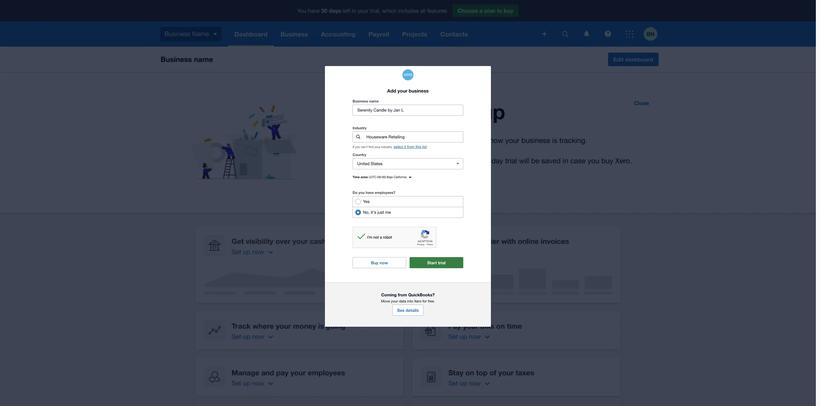 Task type: vqa. For each thing, say whether or not it's contained in the screenshot.
Start
yes



Task type: locate. For each thing, give the bounding box(es) containing it.
0 horizontal spatial from
[[398, 293, 407, 298]]

0 vertical spatial you
[[355, 146, 360, 149]]

0 vertical spatial from
[[407, 145, 415, 149]]

country
[[353, 153, 366, 157]]

your right "add"
[[398, 88, 407, 94]]

from
[[407, 145, 415, 149], [398, 293, 407, 298]]

buy
[[371, 261, 378, 266]]

it's
[[371, 210, 376, 215]]

1 vertical spatial you
[[358, 191, 365, 195]]

if you can't find your industry, select it from this list
[[353, 145, 427, 149]]

trial
[[438, 261, 446, 266]]

no,
[[363, 210, 370, 215]]

select
[[394, 145, 403, 149]]

for
[[423, 300, 427, 304]]

you inside if you can't find your industry, select it from this list
[[355, 146, 360, 149]]

you
[[355, 146, 360, 149], [358, 191, 365, 195]]

0 vertical spatial your
[[398, 88, 407, 94]]

data
[[399, 300, 406, 304]]

move
[[381, 300, 390, 304]]

your right find
[[374, 146, 380, 149]]

from up data in the bottom left of the page
[[398, 293, 407, 298]]

search icon image
[[356, 135, 360, 139]]

you right the do
[[358, 191, 365, 195]]

quickbooks?
[[408, 293, 435, 298]]

you for can't
[[355, 146, 360, 149]]

see details
[[397, 308, 419, 313]]

name
[[369, 99, 379, 103]]

can't
[[361, 146, 368, 149]]

from right it
[[407, 145, 415, 149]]

start
[[427, 261, 437, 266]]

from inside 'coming from quickbooks? move your data into xero for free.'
[[398, 293, 407, 298]]

you right if
[[355, 146, 360, 149]]

2 vertical spatial your
[[391, 300, 398, 304]]

time
[[353, 175, 360, 179]]

add your business
[[387, 88, 429, 94]]

start trial
[[427, 261, 446, 266]]

08:00)
[[377, 176, 386, 179]]

1 horizontal spatial from
[[407, 145, 415, 149]]

1 vertical spatial from
[[398, 293, 407, 298]]

your for quickbooks?
[[391, 300, 398, 304]]

1 vertical spatial your
[[374, 146, 380, 149]]

your inside if you can't find your industry, select it from this list
[[374, 146, 380, 149]]

select it from this list button
[[394, 145, 427, 149]]

no, it's just me
[[363, 210, 391, 215]]

see
[[397, 308, 405, 313]]

list
[[422, 145, 427, 149]]

your inside 'coming from quickbooks? move your data into xero for free.'
[[391, 300, 398, 304]]

have
[[366, 191, 374, 195]]

your
[[398, 88, 407, 94], [374, 146, 380, 149], [391, 300, 398, 304]]

Country field
[[353, 159, 450, 169]]

details
[[406, 308, 419, 313]]

your left data in the bottom left of the page
[[391, 300, 398, 304]]

yes
[[363, 200, 370, 204]]

employees?
[[375, 191, 395, 195]]



Task type: describe. For each thing, give the bounding box(es) containing it.
industry
[[353, 126, 367, 130]]

do
[[353, 191, 357, 195]]

time zone: (utc-08:00) baja california
[[353, 175, 406, 179]]

add
[[387, 88, 396, 94]]

coming
[[381, 293, 397, 298]]

this
[[416, 145, 421, 149]]

you for have
[[358, 191, 365, 195]]

zone:
[[361, 175, 368, 179]]

business
[[353, 99, 368, 103]]

business name
[[353, 99, 379, 103]]

find
[[369, 146, 374, 149]]

xero
[[414, 300, 422, 304]]

buy now
[[371, 261, 388, 266]]

see details button
[[392, 305, 424, 316]]

just
[[377, 210, 384, 215]]

buy now button
[[353, 258, 406, 269]]

into
[[407, 300, 413, 304]]

xero image
[[402, 70, 414, 81]]

(utc-
[[369, 176, 377, 179]]

me
[[385, 210, 391, 215]]

if
[[353, 146, 354, 149]]

it
[[404, 145, 406, 149]]

free.
[[428, 300, 435, 304]]

do you have employees? group
[[353, 196, 463, 218]]

business
[[409, 88, 429, 94]]

coming from quickbooks? move your data into xero for free.
[[381, 293, 435, 304]]

clear image
[[452, 159, 463, 170]]

start trial button
[[410, 258, 463, 269]]

Industry field
[[366, 132, 463, 143]]

baja
[[387, 176, 393, 179]]

your for can't
[[374, 146, 380, 149]]

Business name field
[[353, 105, 463, 116]]

industry,
[[381, 146, 393, 149]]

do you have employees?
[[353, 191, 395, 195]]

california
[[394, 176, 406, 179]]

now
[[380, 261, 388, 266]]



